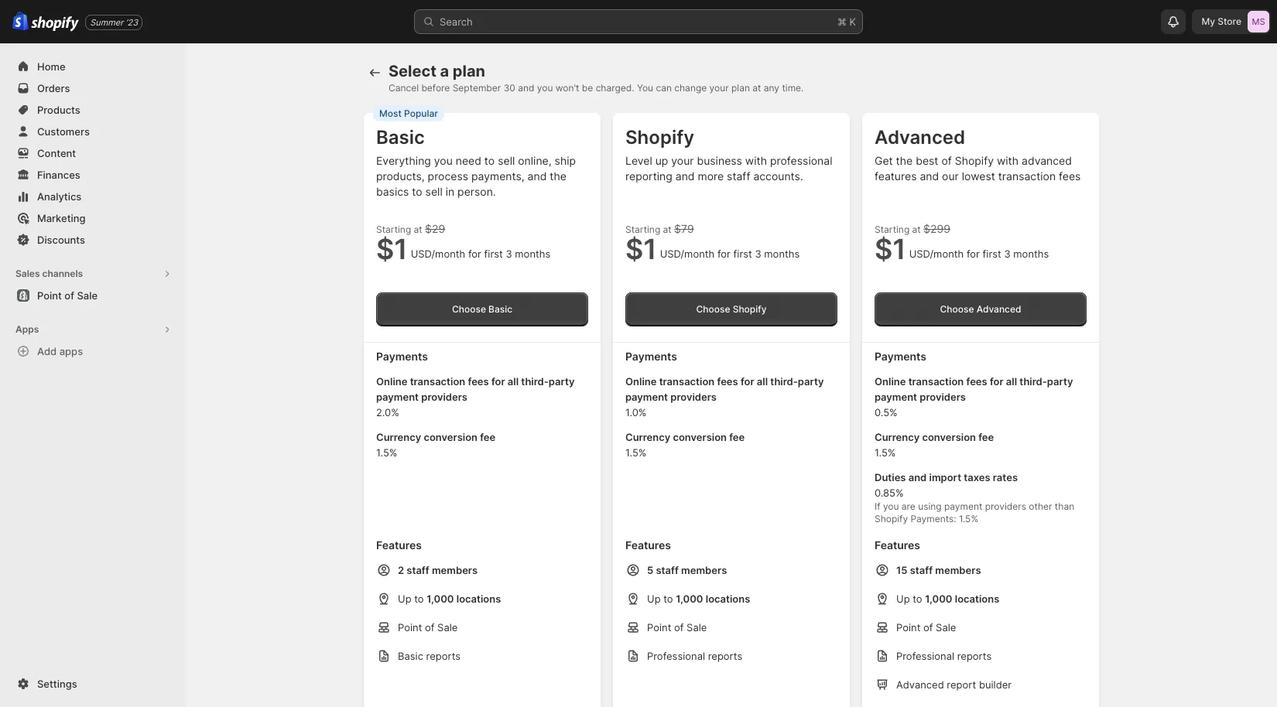 Task type: vqa. For each thing, say whether or not it's contained in the screenshot.
Online inside the Online transaction fees for all third-party payment providers 1.0%
yes



Task type: describe. For each thing, give the bounding box(es) containing it.
sale for online transaction fees for all third-party payment providers 2.0%
[[437, 622, 458, 634]]

locations for shopify
[[706, 593, 750, 605]]

usd/month for shopify
[[660, 248, 715, 260]]

apps button
[[9, 319, 176, 341]]

starting inside starting at $29 $1 usd/month for first 3 months
[[376, 224, 411, 235]]

my
[[1202, 15, 1215, 27]]

providers for 1.0%
[[671, 391, 717, 403]]

2.0%
[[376, 406, 399, 419]]

reporting
[[625, 170, 673, 183]]

other
[[1029, 501, 1052, 512]]

to for online transaction fees for all third-party payment providers 1.0%
[[664, 593, 673, 605]]

you inside 'duties and import taxes rates 0.85% if you are using payment providers other than shopify payments: 1.5%'
[[883, 501, 899, 512]]

the inside advanced get the best of shopify with advanced features and our lowest transaction fees
[[896, 154, 913, 167]]

analytics
[[37, 190, 82, 203]]

and inside 'duties and import taxes rates 0.85% if you are using payment providers other than shopify payments: 1.5%'
[[909, 471, 927, 484]]

the inside basic everything you need to sell online, ship products, process payments, and the basics to sell in person.
[[550, 170, 567, 183]]

shopify inside 'shopify level up your business with professional reporting and more staff accounts.'
[[625, 126, 694, 149]]

⌘
[[838, 15, 847, 28]]

of for online transaction fees for all third-party payment providers 0.5%
[[923, 622, 933, 634]]

2 staff members
[[398, 564, 478, 577]]

choose basic
[[452, 303, 512, 315]]

1 locations from the left
[[456, 593, 501, 605]]

30
[[504, 82, 515, 94]]

you
[[637, 82, 653, 94]]

choose advanced link
[[875, 293, 1087, 327]]

currency conversion fee 1.5% for shopify
[[625, 431, 745, 459]]

settings
[[37, 678, 77, 690]]

first for advanced
[[983, 248, 1001, 260]]

sales
[[15, 268, 40, 279]]

at for starting at $79 $1 usd/month for first 3 months
[[663, 224, 672, 235]]

home link
[[9, 56, 176, 77]]

marketing
[[37, 212, 86, 224]]

orders
[[37, 82, 70, 94]]

$29
[[425, 222, 445, 235]]

1 vertical spatial sell
[[425, 185, 443, 198]]

at for starting at $299 $1 usd/month for first 3 months
[[912, 224, 921, 235]]

basic for basic everything you need to sell online, ship products, process payments, and the basics to sell in person.
[[376, 126, 425, 149]]

months inside starting at $29 $1 usd/month for first 3 months
[[515, 248, 551, 260]]

15 staff members
[[896, 564, 981, 577]]

everything
[[376, 154, 431, 167]]

up to 1,000 locations for shopify
[[647, 593, 750, 605]]

advanced report builder
[[896, 679, 1012, 691]]

1 horizontal spatial sell
[[498, 154, 515, 167]]

starting at $29 $1 usd/month for first 3 months
[[376, 222, 551, 266]]

1.5% for online transaction fees for all third-party payment providers 0.5%
[[875, 447, 896, 459]]

1 horizontal spatial plan
[[731, 82, 750, 94]]

for inside online transaction fees for all third-party payment providers 0.5%
[[990, 375, 1004, 388]]

up to 1,000 locations for advanced
[[896, 593, 1000, 605]]

choose shopify
[[696, 303, 767, 315]]

for inside online transaction fees for all third-party payment providers 2.0%
[[491, 375, 505, 388]]

most
[[379, 107, 402, 119]]

list containing 5 staff members
[[625, 563, 838, 707]]

orders link
[[9, 77, 176, 99]]

staff for online transaction fees for all third-party payment providers 0.5%
[[910, 564, 933, 577]]

list containing 15 staff members
[[875, 563, 1087, 707]]

change
[[674, 82, 707, 94]]

select
[[389, 62, 437, 81]]

duties
[[875, 471, 906, 484]]

sale for online transaction fees for all third-party payment providers 0.5%
[[936, 622, 956, 634]]

1 currency conversion fee 1.5% from the left
[[376, 431, 496, 459]]

accounts.
[[753, 170, 803, 183]]

finances link
[[9, 164, 176, 186]]

1,000 for shopify
[[676, 593, 703, 605]]

1 features from the left
[[376, 539, 422, 552]]

you inside the select a plan cancel before september 30 and you won't be charged. you can change your plan at any time.
[[537, 82, 553, 94]]

process
[[428, 170, 468, 183]]

5
[[647, 564, 653, 577]]

my store
[[1202, 15, 1242, 27]]

to down products,
[[412, 185, 422, 198]]

september
[[453, 82, 501, 94]]

in
[[446, 185, 455, 198]]

customers link
[[9, 121, 176, 142]]

point of sale link
[[9, 285, 176, 307]]

and inside basic everything you need to sell online, ship products, process payments, and the basics to sell in person.
[[528, 170, 547, 183]]

party for advanced
[[1047, 375, 1073, 388]]

using
[[918, 501, 942, 512]]

analytics link
[[9, 186, 176, 207]]

2
[[398, 564, 404, 577]]

marketing link
[[9, 207, 176, 229]]

builder
[[979, 679, 1012, 691]]

products link
[[9, 99, 176, 121]]

best
[[916, 154, 939, 167]]

advanced for advanced get the best of shopify with advanced features and our lowest transaction fees
[[875, 126, 965, 149]]

'23
[[126, 17, 138, 27]]

transaction for online transaction fees for all third-party payment providers 2.0%
[[410, 375, 465, 388]]

basic for basic reports
[[398, 650, 423, 663]]

choose shopify link
[[625, 293, 838, 327]]

are
[[902, 501, 916, 512]]

basic inside 'link'
[[489, 303, 512, 315]]

at inside the select a plan cancel before september 30 and you won't be charged. you can change your plan at any time.
[[753, 82, 761, 94]]

your inside the select a plan cancel before september 30 and you won't be charged. you can change your plan at any time.
[[709, 82, 729, 94]]

shopify level up your business with professional reporting and more staff accounts.
[[625, 126, 832, 183]]

providers for 2.0%
[[421, 391, 468, 403]]

fee for advanced
[[979, 431, 994, 444]]

up for advanced
[[896, 593, 910, 605]]

for inside starting at $79 $1 usd/month for first 3 months
[[718, 248, 731, 260]]

business
[[697, 154, 742, 167]]

reports for advanced
[[957, 650, 992, 663]]

point inside button
[[37, 289, 62, 302]]

months for advanced
[[1013, 248, 1049, 260]]

providers for 0.5%
[[920, 391, 966, 403]]

of for online transaction fees for all third-party payment providers 1.0%
[[674, 622, 684, 634]]

list containing 2 staff members
[[376, 563, 588, 707]]

features for advanced
[[875, 539, 920, 552]]

and inside the select a plan cancel before september 30 and you won't be charged. you can change your plan at any time.
[[518, 82, 534, 94]]

shopify image
[[31, 16, 79, 32]]

our
[[942, 170, 959, 183]]

choose for shopify
[[696, 303, 730, 315]]

payments,
[[471, 170, 525, 183]]

search
[[440, 15, 473, 28]]

starting for shopify
[[625, 224, 660, 235]]

1,000 for advanced
[[925, 593, 952, 605]]

person.
[[458, 185, 496, 198]]

1 up from the left
[[398, 593, 411, 605]]

before
[[421, 82, 450, 94]]

my store image
[[1248, 11, 1269, 33]]

conversion for shopify
[[673, 431, 727, 444]]

settings link
[[9, 673, 176, 695]]

channels
[[42, 268, 83, 279]]

fees inside advanced get the best of shopify with advanced features and our lowest transaction fees
[[1059, 170, 1081, 183]]

import
[[929, 471, 961, 484]]

summer '23 link
[[85, 14, 143, 30]]

transaction for online transaction fees for all third-party payment providers 1.0%
[[659, 375, 715, 388]]

first inside starting at $29 $1 usd/month for first 3 months
[[484, 248, 503, 260]]

payments:
[[911, 513, 956, 525]]

5 staff members
[[647, 564, 727, 577]]

home
[[37, 60, 65, 73]]

and inside 'shopify level up your business with professional reporting and more staff accounts.'
[[676, 170, 695, 183]]

online transaction fees for all third-party payment providers 2.0%
[[376, 375, 575, 419]]

point for online transaction fees for all third-party payment providers 2.0%
[[398, 622, 422, 634]]

shopify inside advanced get the best of shopify with advanced features and our lowest transaction fees
[[955, 154, 994, 167]]

transaction inside advanced get the best of shopify with advanced features and our lowest transaction fees
[[998, 170, 1056, 183]]

point of sale button
[[0, 285, 186, 307]]

you inside basic everything you need to sell online, ship products, process payments, and the basics to sell in person.
[[434, 154, 453, 167]]

point for online transaction fees for all third-party payment providers 1.0%
[[647, 622, 671, 634]]

to for online transaction fees for all third-party payment providers 0.5%
[[913, 593, 922, 605]]

basics
[[376, 185, 409, 198]]

1 up to 1,000 locations from the left
[[398, 593, 501, 605]]

up
[[655, 154, 668, 167]]

$1 for shopify
[[625, 232, 657, 266]]

content
[[37, 147, 76, 159]]

features for shopify
[[625, 539, 671, 552]]

rates
[[993, 471, 1018, 484]]

online for shopify
[[625, 375, 657, 388]]

usd/month inside starting at $29 $1 usd/month for first 3 months
[[411, 248, 465, 260]]



Task type: locate. For each thing, give the bounding box(es) containing it.
2 vertical spatial basic
[[398, 650, 423, 663]]

providers inside online transaction fees for all third-party payment providers 1.0%
[[671, 391, 717, 403]]

3 fee from the left
[[979, 431, 994, 444]]

conversion down online transaction fees for all third-party payment providers 1.0%
[[673, 431, 727, 444]]

months for shopify
[[764, 248, 800, 260]]

shopify image
[[12, 12, 29, 31]]

staff for online transaction fees for all third-party payment providers 1.0%
[[656, 564, 679, 577]]

2 horizontal spatial months
[[1013, 248, 1049, 260]]

3 reports from the left
[[957, 650, 992, 663]]

0 horizontal spatial usd/month
[[411, 248, 465, 260]]

choose down starting at $79 $1 usd/month for first 3 months
[[696, 303, 730, 315]]

third- inside online transaction fees for all third-party payment providers 2.0%
[[521, 375, 549, 388]]

conversion for advanced
[[922, 431, 976, 444]]

and left more
[[676, 170, 695, 183]]

up down "2"
[[398, 593, 411, 605]]

2 horizontal spatial currency
[[875, 431, 920, 444]]

2 professional reports from the left
[[896, 650, 992, 663]]

for inside starting at $29 $1 usd/month for first 3 months
[[468, 248, 481, 260]]

0 horizontal spatial locations
[[456, 593, 501, 605]]

staff right 15 at right bottom
[[910, 564, 933, 577]]

1 horizontal spatial 1,000
[[676, 593, 703, 605]]

point for online transaction fees for all third-party payment providers 0.5%
[[896, 622, 921, 634]]

1 horizontal spatial months
[[764, 248, 800, 260]]

level
[[625, 154, 652, 167]]

and down best
[[920, 170, 939, 183]]

at left $79
[[663, 224, 672, 235]]

1.0%
[[625, 406, 647, 419]]

sale down sales channels button
[[77, 289, 98, 302]]

cancel
[[389, 82, 419, 94]]

1 with from the left
[[745, 154, 767, 167]]

3 3 from the left
[[1004, 248, 1011, 260]]

point of sale down 15 staff members
[[896, 622, 956, 634]]

2 horizontal spatial locations
[[955, 593, 1000, 605]]

fee
[[480, 431, 496, 444], [729, 431, 745, 444], [979, 431, 994, 444]]

currency down 1.0%
[[625, 431, 671, 444]]

with left 'advanced'
[[997, 154, 1019, 167]]

1 horizontal spatial members
[[681, 564, 727, 577]]

point of sale down 'channels'
[[37, 289, 98, 302]]

all inside online transaction fees for all third-party payment providers 1.0%
[[757, 375, 768, 388]]

$1 left $79
[[625, 232, 657, 266]]

1 horizontal spatial online
[[625, 375, 657, 388]]

months
[[515, 248, 551, 260], [764, 248, 800, 260], [1013, 248, 1049, 260]]

1 horizontal spatial $1
[[625, 232, 657, 266]]

fees inside online transaction fees for all third-party payment providers 2.0%
[[468, 375, 489, 388]]

1,000 down 2 staff members at the bottom
[[427, 593, 454, 605]]

members right 15 at right bottom
[[935, 564, 981, 577]]

1 horizontal spatial locations
[[706, 593, 750, 605]]

fees for online transaction fees for all third-party payment providers 2.0%
[[468, 375, 489, 388]]

1 horizontal spatial all
[[757, 375, 768, 388]]

transaction for online transaction fees for all third-party payment providers 0.5%
[[908, 375, 964, 388]]

apps
[[15, 324, 39, 335]]

shopify down if
[[875, 513, 908, 525]]

2 horizontal spatial up to 1,000 locations
[[896, 593, 1000, 605]]

point of sale for online transaction fees for all third-party payment providers 1.0%
[[647, 622, 707, 634]]

1 all from the left
[[508, 375, 519, 388]]

0 horizontal spatial the
[[550, 170, 567, 183]]

third- for advanced
[[1020, 375, 1047, 388]]

members right "2"
[[432, 564, 478, 577]]

0 horizontal spatial starting
[[376, 224, 411, 235]]

1.5% down 2.0%
[[376, 447, 397, 459]]

2 1,000 from the left
[[676, 593, 703, 605]]

3 online from the left
[[875, 375, 906, 388]]

first up choose advanced on the right of page
[[983, 248, 1001, 260]]

0 vertical spatial the
[[896, 154, 913, 167]]

online inside online transaction fees for all third-party payment providers 1.0%
[[625, 375, 657, 388]]

0 horizontal spatial months
[[515, 248, 551, 260]]

shopify up up
[[625, 126, 694, 149]]

locations down 2 staff members at the bottom
[[456, 593, 501, 605]]

all inside online transaction fees for all third-party payment providers 0.5%
[[1006, 375, 1017, 388]]

popular
[[404, 107, 438, 119]]

you up process
[[434, 154, 453, 167]]

online,
[[518, 154, 552, 167]]

2 all from the left
[[757, 375, 768, 388]]

3 inside starting at $29 $1 usd/month for first 3 months
[[506, 248, 512, 260]]

0 vertical spatial sell
[[498, 154, 515, 167]]

1 horizontal spatial currency conversion fee 1.5%
[[625, 431, 745, 459]]

3 first from the left
[[983, 248, 1001, 260]]

party inside online transaction fees for all third-party payment providers 2.0%
[[549, 375, 575, 388]]

up to 1,000 locations down 2 staff members at the bottom
[[398, 593, 501, 605]]

1 horizontal spatial conversion
[[673, 431, 727, 444]]

starting left $299
[[875, 224, 910, 235]]

online inside online transaction fees for all third-party payment providers 0.5%
[[875, 375, 906, 388]]

currency conversion fee 1.5% for advanced
[[875, 431, 994, 459]]

ship
[[555, 154, 576, 167]]

starting inside starting at $79 $1 usd/month for first 3 months
[[625, 224, 660, 235]]

most popular
[[379, 107, 438, 119]]

usd/month down $79
[[660, 248, 715, 260]]

0 horizontal spatial third-
[[521, 375, 549, 388]]

1 choose from the left
[[452, 303, 486, 315]]

1 vertical spatial your
[[671, 154, 694, 167]]

sell up payments, at top
[[498, 154, 515, 167]]

3 for advanced
[[1004, 248, 1011, 260]]

months up choose advanced on the right of page
[[1013, 248, 1049, 260]]

basic everything you need to sell online, ship products, process payments, and the basics to sell in person.
[[376, 126, 576, 198]]

1 3 from the left
[[506, 248, 512, 260]]

$299
[[924, 222, 951, 235]]

basic reports
[[398, 650, 461, 663]]

party inside online transaction fees for all third-party payment providers 0.5%
[[1047, 375, 1073, 388]]

at for starting at $29 $1 usd/month for first 3 months
[[414, 224, 422, 235]]

point down sales channels
[[37, 289, 62, 302]]

with inside advanced get the best of shopify with advanced features and our lowest transaction fees
[[997, 154, 1019, 167]]

1.5% for online transaction fees for all third-party payment providers 1.0%
[[625, 447, 647, 459]]

customers
[[37, 125, 90, 138]]

2 horizontal spatial $1
[[875, 232, 906, 266]]

1.5% right payments:
[[959, 513, 979, 525]]

1.5% inside 'duties and import taxes rates 0.85% if you are using payment providers other than shopify payments: 1.5%'
[[959, 513, 979, 525]]

the
[[896, 154, 913, 167], [550, 170, 567, 183]]

for up choose advanced on the right of page
[[967, 248, 980, 260]]

basic inside list
[[398, 650, 423, 663]]

point of sale for online transaction fees for all third-party payment providers 2.0%
[[398, 622, 458, 634]]

professional for shopify
[[647, 650, 705, 663]]

point of sale for online transaction fees for all third-party payment providers 0.5%
[[896, 622, 956, 634]]

3 up choose shopify
[[755, 248, 761, 260]]

currency for shopify
[[625, 431, 671, 444]]

1 members from the left
[[432, 564, 478, 577]]

professional reports for advanced
[[896, 650, 992, 663]]

$79
[[674, 222, 694, 235]]

for inside online transaction fees for all third-party payment providers 1.0%
[[741, 375, 754, 388]]

add apps button
[[9, 341, 176, 362]]

2 horizontal spatial online
[[875, 375, 906, 388]]

1 first from the left
[[484, 248, 503, 260]]

currency down 0.5%
[[875, 431, 920, 444]]

0 vertical spatial plan
[[453, 62, 485, 81]]

2 conversion from the left
[[673, 431, 727, 444]]

payment up 0.5%
[[875, 391, 917, 403]]

features
[[376, 539, 422, 552], [625, 539, 671, 552], [875, 539, 920, 552]]

2 members from the left
[[681, 564, 727, 577]]

third- inside online transaction fees for all third-party payment providers 0.5%
[[1020, 375, 1047, 388]]

1 usd/month from the left
[[411, 248, 465, 260]]

0 vertical spatial basic
[[376, 126, 425, 149]]

2 months from the left
[[764, 248, 800, 260]]

1 fee from the left
[[480, 431, 496, 444]]

all inside online transaction fees for all third-party payment providers 2.0%
[[508, 375, 519, 388]]

products
[[37, 104, 80, 116]]

3 $1 from the left
[[875, 232, 906, 266]]

fees for online transaction fees for all third-party payment providers 0.5%
[[966, 375, 987, 388]]

at inside starting at $29 $1 usd/month for first 3 months
[[414, 224, 422, 235]]

3 up choose advanced on the right of page
[[1004, 248, 1011, 260]]

2 choose from the left
[[696, 303, 730, 315]]

2 currency from the left
[[625, 431, 671, 444]]

1 vertical spatial plan
[[731, 82, 750, 94]]

advanced inside advanced get the best of shopify with advanced features and our lowest transaction fees
[[875, 126, 965, 149]]

0.85%
[[875, 487, 904, 499]]

1 professional from the left
[[647, 650, 705, 663]]

starting left $79
[[625, 224, 660, 235]]

sell
[[498, 154, 515, 167], [425, 185, 443, 198]]

0 horizontal spatial your
[[671, 154, 694, 167]]

with up accounts.
[[745, 154, 767, 167]]

2 first from the left
[[733, 248, 752, 260]]

discounts
[[37, 234, 85, 246]]

2 horizontal spatial party
[[1047, 375, 1073, 388]]

2 $1 from the left
[[625, 232, 657, 266]]

at left $29
[[414, 224, 422, 235]]

usd/month down $299
[[909, 248, 964, 260]]

payment for 1.0%
[[625, 391, 668, 403]]

report
[[947, 679, 976, 691]]

1 vertical spatial you
[[434, 154, 453, 167]]

3 usd/month from the left
[[909, 248, 964, 260]]

2 horizontal spatial starting
[[875, 224, 910, 235]]

1 horizontal spatial professional reports
[[896, 650, 992, 663]]

15
[[896, 564, 908, 577]]

basic inside basic everything you need to sell online, ship products, process payments, and the basics to sell in person.
[[376, 126, 425, 149]]

2 vertical spatial advanced
[[896, 679, 944, 691]]

up
[[398, 593, 411, 605], [647, 593, 661, 605], [896, 593, 910, 605]]

get
[[875, 154, 893, 167]]

add
[[37, 345, 57, 358]]

1 1,000 from the left
[[427, 593, 454, 605]]

1 horizontal spatial the
[[896, 154, 913, 167]]

1.5% for online transaction fees for all third-party payment providers 2.0%
[[376, 447, 397, 459]]

3 payments from the left
[[875, 350, 927, 363]]

2 professional from the left
[[896, 650, 954, 663]]

shopify up lowest
[[955, 154, 994, 167]]

all
[[508, 375, 519, 388], [757, 375, 768, 388], [1006, 375, 1017, 388]]

3 currency conversion fee 1.5% from the left
[[875, 431, 994, 459]]

point down 5
[[647, 622, 671, 634]]

0 horizontal spatial 3
[[506, 248, 512, 260]]

the up features
[[896, 154, 913, 167]]

reports for shopify
[[708, 650, 743, 663]]

locations down "5 staff members" on the right bottom
[[706, 593, 750, 605]]

0 horizontal spatial first
[[484, 248, 503, 260]]

transaction inside online transaction fees for all third-party payment providers 2.0%
[[410, 375, 465, 388]]

party inside online transaction fees for all third-party payment providers 1.0%
[[798, 375, 824, 388]]

the down ship
[[550, 170, 567, 183]]

professional reports
[[647, 650, 743, 663], [896, 650, 992, 663]]

sale for online transaction fees for all third-party payment providers 1.0%
[[687, 622, 707, 634]]

0 horizontal spatial payments
[[376, 350, 428, 363]]

2 fee from the left
[[729, 431, 745, 444]]

2 up from the left
[[647, 593, 661, 605]]

0 horizontal spatial reports
[[426, 650, 461, 663]]

staff right 5
[[656, 564, 679, 577]]

starting
[[376, 224, 411, 235], [625, 224, 660, 235], [875, 224, 910, 235]]

transaction inside online transaction fees for all third-party payment providers 1.0%
[[659, 375, 715, 388]]

sale
[[77, 289, 98, 302], [437, 622, 458, 634], [687, 622, 707, 634], [936, 622, 956, 634]]

third- inside online transaction fees for all third-party payment providers 1.0%
[[770, 375, 798, 388]]

months inside starting at $79 $1 usd/month for first 3 months
[[764, 248, 800, 260]]

2 horizontal spatial fee
[[979, 431, 994, 444]]

payments up 1.0%
[[625, 350, 677, 363]]

any
[[764, 82, 780, 94]]

transaction
[[998, 170, 1056, 183], [410, 375, 465, 388], [659, 375, 715, 388], [908, 375, 964, 388]]

payment inside online transaction fees for all third-party payment providers 2.0%
[[376, 391, 419, 403]]

at inside starting at $299 $1 usd/month for first 3 months
[[912, 224, 921, 235]]

your right change
[[709, 82, 729, 94]]

advanced left report
[[896, 679, 944, 691]]

sales channels button
[[9, 263, 176, 285]]

with
[[745, 154, 767, 167], [997, 154, 1019, 167]]

3 starting from the left
[[875, 224, 910, 235]]

1 horizontal spatial up
[[647, 593, 661, 605]]

of down 'channels'
[[65, 289, 74, 302]]

2 horizontal spatial reports
[[957, 650, 992, 663]]

at left any
[[753, 82, 761, 94]]

choose
[[452, 303, 486, 315], [696, 303, 730, 315], [940, 303, 974, 315]]

can
[[656, 82, 672, 94]]

0 horizontal spatial 1,000
[[427, 593, 454, 605]]

your right up
[[671, 154, 694, 167]]

0 horizontal spatial up
[[398, 593, 411, 605]]

first
[[484, 248, 503, 260], [733, 248, 752, 260], [983, 248, 1001, 260]]

3 all from the left
[[1006, 375, 1017, 388]]

months inside starting at $299 $1 usd/month for first 3 months
[[1013, 248, 1049, 260]]

for down the choose basic 'link'
[[491, 375, 505, 388]]

be
[[582, 82, 593, 94]]

providers inside 'duties and import taxes rates 0.85% if you are using payment providers other than shopify payments: 1.5%'
[[985, 501, 1026, 512]]

professional reports for shopify
[[647, 650, 743, 663]]

features up "2"
[[376, 539, 422, 552]]

1 starting from the left
[[376, 224, 411, 235]]

payment
[[376, 391, 419, 403], [625, 391, 668, 403], [875, 391, 917, 403], [944, 501, 983, 512]]

payment for 0.5%
[[875, 391, 917, 403]]

fees inside online transaction fees for all third-party payment providers 1.0%
[[717, 375, 738, 388]]

first inside starting at $299 $1 usd/month for first 3 months
[[983, 248, 1001, 260]]

1 third- from the left
[[521, 375, 549, 388]]

advanced inside list
[[896, 679, 944, 691]]

store
[[1218, 15, 1242, 27]]

currency for advanced
[[875, 431, 920, 444]]

usd/month for advanced
[[909, 248, 964, 260]]

and
[[518, 82, 534, 94], [528, 170, 547, 183], [676, 170, 695, 183], [920, 170, 939, 183], [909, 471, 927, 484]]

usd/month inside starting at $299 $1 usd/month for first 3 months
[[909, 248, 964, 260]]

all for shopify
[[757, 375, 768, 388]]

3 for shopify
[[755, 248, 761, 260]]

2 currency conversion fee 1.5% from the left
[[625, 431, 745, 459]]

0 horizontal spatial choose
[[452, 303, 486, 315]]

advanced get the best of shopify with advanced features and our lowest transaction fees
[[875, 126, 1081, 183]]

at inside starting at $79 $1 usd/month for first 3 months
[[663, 224, 672, 235]]

2 horizontal spatial currency conversion fee 1.5%
[[875, 431, 994, 459]]

$1 inside starting at $79 $1 usd/month for first 3 months
[[625, 232, 657, 266]]

2 features from the left
[[625, 539, 671, 552]]

1 $1 from the left
[[376, 232, 408, 266]]

staff for online transaction fees for all third-party payment providers 2.0%
[[407, 564, 429, 577]]

and right 30
[[518, 82, 534, 94]]

online up 1.0%
[[625, 375, 657, 388]]

1 months from the left
[[515, 248, 551, 260]]

payment for 2.0%
[[376, 391, 419, 403]]

locations for advanced
[[955, 593, 1000, 605]]

for down 'choose advanced' link
[[990, 375, 1004, 388]]

1 horizontal spatial choose
[[696, 303, 730, 315]]

currency
[[376, 431, 421, 444], [625, 431, 671, 444], [875, 431, 920, 444]]

payments for advanced
[[875, 350, 927, 363]]

point of sale up basic reports
[[398, 622, 458, 634]]

you right if
[[883, 501, 899, 512]]

choose basic link
[[376, 293, 588, 327]]

to down "5 staff members" on the right bottom
[[664, 593, 673, 605]]

2 horizontal spatial members
[[935, 564, 981, 577]]

3 party from the left
[[1047, 375, 1073, 388]]

payments up 0.5%
[[875, 350, 927, 363]]

1 horizontal spatial party
[[798, 375, 824, 388]]

summer '23
[[90, 17, 138, 27]]

list
[[376, 374, 588, 526], [625, 374, 838, 526], [875, 374, 1087, 526], [376, 563, 588, 707], [625, 563, 838, 707], [875, 563, 1087, 707]]

2 vertical spatial you
[[883, 501, 899, 512]]

point of sale
[[37, 289, 98, 302], [398, 622, 458, 634], [647, 622, 707, 634], [896, 622, 956, 634]]

0 horizontal spatial professional reports
[[647, 650, 743, 663]]

fees for online transaction fees for all third-party payment providers 1.0%
[[717, 375, 738, 388]]

basic
[[376, 126, 425, 149], [489, 303, 512, 315], [398, 650, 423, 663]]

1 payments from the left
[[376, 350, 428, 363]]

0 horizontal spatial professional
[[647, 650, 705, 663]]

1 vertical spatial basic
[[489, 303, 512, 315]]

0 vertical spatial your
[[709, 82, 729, 94]]

providers inside online transaction fees for all third-party payment providers 2.0%
[[421, 391, 468, 403]]

1 horizontal spatial your
[[709, 82, 729, 94]]

party
[[549, 375, 575, 388], [798, 375, 824, 388], [1047, 375, 1073, 388]]

2 horizontal spatial features
[[875, 539, 920, 552]]

3 choose from the left
[[940, 303, 974, 315]]

finances
[[37, 169, 80, 181]]

fee up taxes
[[979, 431, 994, 444]]

0 horizontal spatial conversion
[[424, 431, 478, 444]]

locations down 15 staff members
[[955, 593, 1000, 605]]

providers inside online transaction fees for all third-party payment providers 0.5%
[[920, 391, 966, 403]]

starting at $79 $1 usd/month for first 3 months
[[625, 222, 800, 266]]

with inside 'shopify level up your business with professional reporting and more staff accounts.'
[[745, 154, 767, 167]]

won't
[[556, 82, 579, 94]]

all for advanced
[[1006, 375, 1017, 388]]

sale down 15 staff members
[[936, 622, 956, 634]]

1 horizontal spatial with
[[997, 154, 1019, 167]]

0 horizontal spatial fee
[[480, 431, 496, 444]]

currency conversion fee 1.5% up import at the right bottom
[[875, 431, 994, 459]]

sale up basic reports
[[437, 622, 458, 634]]

0 horizontal spatial features
[[376, 539, 422, 552]]

0 horizontal spatial you
[[434, 154, 453, 167]]

first for shopify
[[733, 248, 752, 260]]

3 members from the left
[[935, 564, 981, 577]]

months up the choose basic 'link'
[[515, 248, 551, 260]]

2 horizontal spatial 1,000
[[925, 593, 952, 605]]

fees down choose shopify link
[[717, 375, 738, 388]]

2 horizontal spatial payments
[[875, 350, 927, 363]]

more
[[698, 170, 724, 183]]

for up choose basic at the left of the page
[[468, 248, 481, 260]]

$1 inside starting at $299 $1 usd/month for first 3 months
[[875, 232, 906, 266]]

point up basic reports
[[398, 622, 422, 634]]

shopify inside choose shopify link
[[733, 303, 767, 315]]

advanced
[[875, 126, 965, 149], [977, 303, 1021, 315], [896, 679, 944, 691]]

starting inside starting at $299 $1 usd/month for first 3 months
[[875, 224, 910, 235]]

$1 for advanced
[[875, 232, 906, 266]]

lowest
[[962, 170, 995, 183]]

choose inside 'link'
[[452, 303, 486, 315]]

0 horizontal spatial currency conversion fee 1.5%
[[376, 431, 496, 459]]

0 horizontal spatial plan
[[453, 62, 485, 81]]

usd/month inside starting at $79 $1 usd/month for first 3 months
[[660, 248, 715, 260]]

2 payments from the left
[[625, 350, 677, 363]]

1 horizontal spatial professional
[[896, 650, 954, 663]]

professional for advanced
[[896, 650, 954, 663]]

choose for advanced
[[940, 303, 974, 315]]

and right duties
[[909, 471, 927, 484]]

online up 2.0%
[[376, 375, 407, 388]]

0 vertical spatial advanced
[[875, 126, 965, 149]]

your inside 'shopify level up your business with professional reporting and more staff accounts.'
[[671, 154, 694, 167]]

2 up to 1,000 locations from the left
[[647, 593, 750, 605]]

shopify down starting at $79 $1 usd/month for first 3 months
[[733, 303, 767, 315]]

1 horizontal spatial reports
[[708, 650, 743, 663]]

3 up choose basic at the left of the page
[[506, 248, 512, 260]]

apps
[[59, 345, 83, 358]]

1 currency from the left
[[376, 431, 421, 444]]

up down 5
[[647, 593, 661, 605]]

payment up 2.0%
[[376, 391, 419, 403]]

products,
[[376, 170, 425, 183]]

to up payments, at top
[[484, 154, 495, 167]]

staff inside 'shopify level up your business with professional reporting and more staff accounts.'
[[727, 170, 750, 183]]

shopify
[[625, 126, 694, 149], [955, 154, 994, 167], [733, 303, 767, 315], [875, 513, 908, 525]]

0 horizontal spatial party
[[549, 375, 575, 388]]

2 3 from the left
[[755, 248, 761, 260]]

1 conversion from the left
[[424, 431, 478, 444]]

1.5% up duties
[[875, 447, 896, 459]]

1 horizontal spatial features
[[625, 539, 671, 552]]

currency conversion fee 1.5% down 1.0%
[[625, 431, 745, 459]]

party for shopify
[[798, 375, 824, 388]]

features up 15 at right bottom
[[875, 539, 920, 552]]

3 months from the left
[[1013, 248, 1049, 260]]

payment inside online transaction fees for all third-party payment providers 0.5%
[[875, 391, 917, 403]]

advanced
[[1022, 154, 1072, 167]]

1 horizontal spatial usd/month
[[660, 248, 715, 260]]

members for shopify
[[681, 564, 727, 577]]

payments up 2.0%
[[376, 350, 428, 363]]

than
[[1055, 501, 1075, 512]]

fees inside online transaction fees for all third-party payment providers 0.5%
[[966, 375, 987, 388]]

1 horizontal spatial 3
[[755, 248, 761, 260]]

$1 inside starting at $29 $1 usd/month for first 3 months
[[376, 232, 408, 266]]

third- for shopify
[[770, 375, 798, 388]]

2 online from the left
[[625, 375, 657, 388]]

$1 left $299
[[875, 232, 906, 266]]

2 horizontal spatial all
[[1006, 375, 1017, 388]]

currency conversion fee 1.5%
[[376, 431, 496, 459], [625, 431, 745, 459], [875, 431, 994, 459]]

payment down taxes
[[944, 501, 983, 512]]

$1 left $29
[[376, 232, 408, 266]]

1 party from the left
[[549, 375, 575, 388]]

content link
[[9, 142, 176, 164]]

conversion up import at the right bottom
[[922, 431, 976, 444]]

sell left in
[[425, 185, 443, 198]]

1 horizontal spatial you
[[537, 82, 553, 94]]

for inside starting at $299 $1 usd/month for first 3 months
[[967, 248, 980, 260]]

1 vertical spatial advanced
[[977, 303, 1021, 315]]

1 professional reports from the left
[[647, 650, 743, 663]]

plan left any
[[731, 82, 750, 94]]

of inside advanced get the best of shopify with advanced features and our lowest transaction fees
[[942, 154, 952, 167]]

advanced for advanced report builder
[[896, 679, 944, 691]]

3 up from the left
[[896, 593, 910, 605]]

1 vertical spatial the
[[550, 170, 567, 183]]

0 horizontal spatial $1
[[376, 232, 408, 266]]

3 features from the left
[[875, 539, 920, 552]]

of for online transaction fees for all third-party payment providers 2.0%
[[425, 622, 435, 634]]

advanced inside 'choose advanced' link
[[977, 303, 1021, 315]]

1 horizontal spatial currency
[[625, 431, 671, 444]]

3 currency from the left
[[875, 431, 920, 444]]

2 third- from the left
[[770, 375, 798, 388]]

2 horizontal spatial usd/month
[[909, 248, 964, 260]]

sale down "5 staff members" on the right bottom
[[687, 622, 707, 634]]

1.5% down 1.0%
[[625, 447, 647, 459]]

choose advanced
[[940, 303, 1021, 315]]

3 conversion from the left
[[922, 431, 976, 444]]

and inside advanced get the best of shopify with advanced features and our lowest transaction fees
[[920, 170, 939, 183]]

members right 5
[[681, 564, 727, 577]]

2 horizontal spatial choose
[[940, 303, 974, 315]]

0 horizontal spatial online
[[376, 375, 407, 388]]

3 inside starting at $299 $1 usd/month for first 3 months
[[1004, 248, 1011, 260]]

taxes
[[964, 471, 991, 484]]

payments for shopify
[[625, 350, 677, 363]]

for up choose shopify
[[718, 248, 731, 260]]

shopify inside 'duties and import taxes rates 0.85% if you are using payment providers other than shopify payments: 1.5%'
[[875, 513, 908, 525]]

online for advanced
[[875, 375, 906, 388]]

3 1,000 from the left
[[925, 593, 952, 605]]

3 locations from the left
[[955, 593, 1000, 605]]

to for online transaction fees for all third-party payment providers 2.0%
[[414, 593, 424, 605]]

2 horizontal spatial first
[[983, 248, 1001, 260]]

of inside button
[[65, 289, 74, 302]]

sale inside button
[[77, 289, 98, 302]]

2 with from the left
[[997, 154, 1019, 167]]

starting down basics
[[376, 224, 411, 235]]

3 up to 1,000 locations from the left
[[896, 593, 1000, 605]]

members
[[432, 564, 478, 577], [681, 564, 727, 577], [935, 564, 981, 577]]

of up our
[[942, 154, 952, 167]]

reports
[[426, 650, 461, 663], [708, 650, 743, 663], [957, 650, 992, 663]]

duties and import taxes rates 0.85% if you are using payment providers other than shopify payments: 1.5%
[[875, 471, 1075, 525]]

members for advanced
[[935, 564, 981, 577]]

payment up 1.0%
[[625, 391, 668, 403]]

up for shopify
[[647, 593, 661, 605]]

3 third- from the left
[[1020, 375, 1047, 388]]

payment inside online transaction fees for all third-party payment providers 1.0%
[[625, 391, 668, 403]]

⌘ k
[[838, 15, 856, 28]]

0 vertical spatial you
[[537, 82, 553, 94]]

transaction inside online transaction fees for all third-party payment providers 0.5%
[[908, 375, 964, 388]]

at left $299
[[912, 224, 921, 235]]

2 horizontal spatial conversion
[[922, 431, 976, 444]]

3 inside starting at $79 $1 usd/month for first 3 months
[[755, 248, 761, 260]]

1 horizontal spatial fee
[[729, 431, 745, 444]]

1 horizontal spatial payments
[[625, 350, 677, 363]]

0 horizontal spatial currency
[[376, 431, 421, 444]]

0 horizontal spatial all
[[508, 375, 519, 388]]

1 online from the left
[[376, 375, 407, 388]]

0.5%
[[875, 406, 898, 419]]

first inside starting at $79 $1 usd/month for first 3 months
[[733, 248, 752, 260]]

starting at $299 $1 usd/month for first 3 months
[[875, 222, 1049, 266]]

summer
[[90, 17, 123, 27]]

to down 15 staff members
[[913, 593, 922, 605]]

you
[[537, 82, 553, 94], [434, 154, 453, 167], [883, 501, 899, 512]]

0 horizontal spatial members
[[432, 564, 478, 577]]

2 horizontal spatial up
[[896, 593, 910, 605]]

professional
[[770, 154, 832, 167]]

up to 1,000 locations
[[398, 593, 501, 605], [647, 593, 750, 605], [896, 593, 1000, 605]]

choose down starting at $299 $1 usd/month for first 3 months at the right of page
[[940, 303, 974, 315]]

1 horizontal spatial first
[[733, 248, 752, 260]]

1 reports from the left
[[426, 650, 461, 663]]

2 horizontal spatial you
[[883, 501, 899, 512]]

1 horizontal spatial starting
[[625, 224, 660, 235]]

need
[[456, 154, 481, 167]]

point of sale inside button
[[37, 289, 98, 302]]

fee for shopify
[[729, 431, 745, 444]]

time.
[[782, 82, 804, 94]]

and down "online,"
[[528, 170, 547, 183]]

0 horizontal spatial up to 1,000 locations
[[398, 593, 501, 605]]

2 starting from the left
[[625, 224, 660, 235]]

online inside online transaction fees for all third-party payment providers 2.0%
[[376, 375, 407, 388]]

2 usd/month from the left
[[660, 248, 715, 260]]

a
[[440, 62, 449, 81]]

point down 15 at right bottom
[[896, 622, 921, 634]]

2 locations from the left
[[706, 593, 750, 605]]

2 party from the left
[[798, 375, 824, 388]]

fees down the choose basic 'link'
[[468, 375, 489, 388]]

starting for advanced
[[875, 224, 910, 235]]

online transaction fees for all third-party payment providers 1.0%
[[625, 375, 824, 419]]

features up 5
[[625, 539, 671, 552]]

0 horizontal spatial sell
[[425, 185, 443, 198]]

2 reports from the left
[[708, 650, 743, 663]]

payment inside 'duties and import taxes rates 0.85% if you are using payment providers other than shopify payments: 1.5%'
[[944, 501, 983, 512]]

1 horizontal spatial third-
[[770, 375, 798, 388]]

conversion down online transaction fees for all third-party payment providers 2.0%
[[424, 431, 478, 444]]

2 horizontal spatial third-
[[1020, 375, 1047, 388]]



